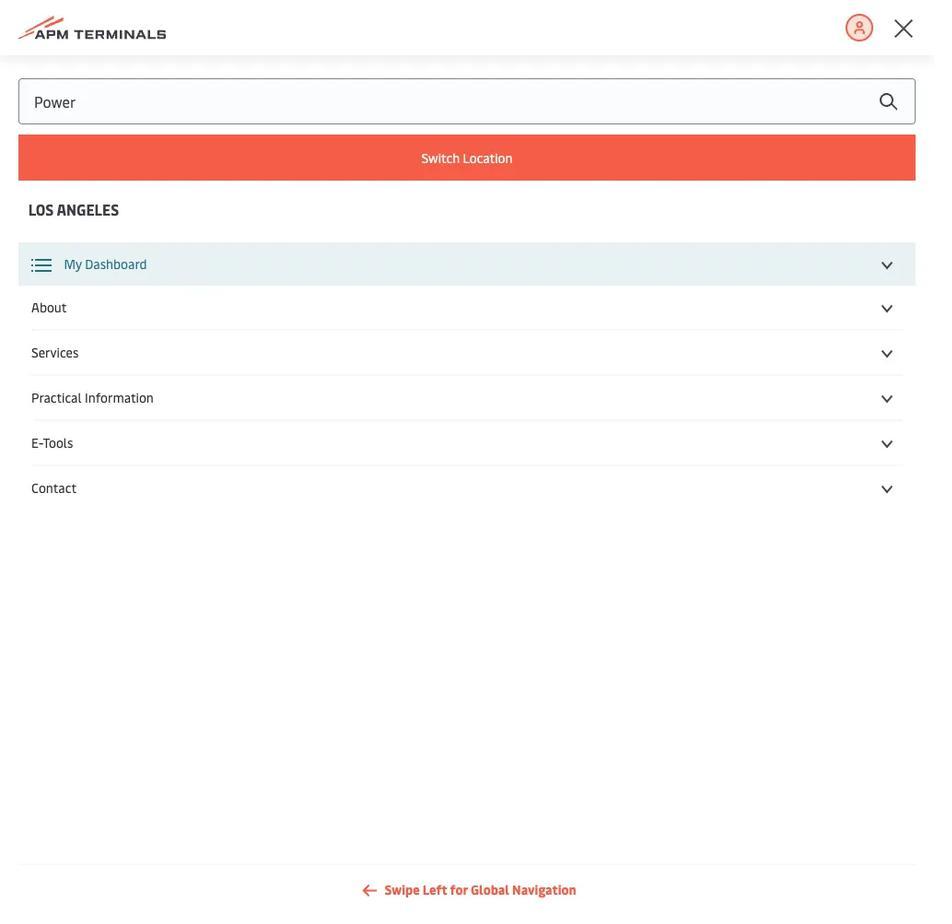 Task type: locate. For each thing, give the bounding box(es) containing it.
los angeles link right <
[[44, 60, 112, 77]]

0 vertical spatial los angeles link
[[44, 60, 112, 77]]

(704)
[[73, 351, 107, 371], [77, 374, 111, 394]]

0 vertical spatial 571-
[[110, 351, 138, 371]]

accounts payable
[[29, 419, 288, 465]]

location
[[463, 149, 513, 166]]

angeles
[[66, 60, 112, 77], [57, 199, 119, 219]]

los down us
[[28, 199, 54, 219]]

571-
[[110, 351, 138, 371], [114, 374, 142, 394]]

contact
[[31, 479, 76, 497]]

for
[[450, 881, 468, 899]]

services button
[[31, 344, 903, 361]]

global
[[471, 881, 510, 899]]

+1
[[55, 351, 69, 371], [59, 374, 73, 394]]

los right <
[[44, 60, 64, 77]]

9300
[[29, 259, 65, 279]]

0 vertical spatial los
[[44, 60, 64, 77]]

payroll
[[29, 843, 130, 888]]

nc
[[98, 282, 117, 302]]

los angeles link up my
[[0, 198, 147, 221]]

+1 right 'fax:'
[[59, 374, 73, 394]]

about button
[[31, 299, 903, 316]]

4849
[[142, 374, 177, 394]]

1 vertical spatial 571-
[[114, 374, 142, 394]]

0 vertical spatial (704)
[[73, 351, 107, 371]]

left
[[423, 881, 447, 899]]

regional
[[107, 116, 312, 189]]

los angeles
[[28, 199, 119, 219]]

tel: +1 (704) 571-apmt (2768) fax: +1 (704) 571-4849
[[29, 351, 222, 394]]

+1 right tel:
[[55, 351, 69, 371]]

payable
[[174, 419, 288, 465]]

(704) down services
[[77, 374, 111, 394]]

fax:
[[29, 374, 56, 394]]

1 vertical spatial +1
[[59, 374, 73, 394]]

1 vertical spatial angeles
[[57, 199, 119, 219]]

1 vertical spatial (704)
[[77, 374, 111, 394]]

los
[[44, 60, 64, 77], [28, 199, 54, 219]]

information
[[85, 389, 154, 406]]

swipe
[[385, 881, 420, 899]]

practical information button
[[31, 389, 903, 406]]

switch location
[[422, 149, 513, 166]]

amrpayables@apmterminals.com
[[73, 480, 307, 500]]

arrowpoint
[[68, 259, 142, 279]]

e-
[[31, 434, 43, 452]]

about
[[31, 299, 67, 316]]

e-tools button
[[31, 434, 903, 452]]

28273
[[120, 282, 162, 302]]

los angeles link
[[44, 60, 112, 77], [0, 198, 147, 221]]

1 vertical spatial los angeles link
[[0, 198, 147, 221]]

my dashboard
[[61, 255, 147, 273]]

(704) up practical information
[[73, 351, 107, 371]]

571- down apmt
[[114, 374, 142, 394]]

angeles up my
[[57, 199, 119, 219]]

9300 arrowpoint boulevard charlotte, nc 28273 usa
[[29, 259, 212, 325]]

accounts
[[29, 419, 165, 465]]

< los angeles
[[34, 60, 112, 77]]

email: amrpayables@apmterminals.com
[[29, 480, 307, 500]]

angeles right <
[[66, 60, 112, 77]]

0 vertical spatial +1
[[55, 351, 69, 371]]

571- up information
[[110, 351, 138, 371]]

None submit
[[861, 78, 916, 124]]



Task type: vqa. For each thing, say whether or not it's contained in the screenshot.
Los Angeles Link
yes



Task type: describe. For each thing, give the bounding box(es) containing it.
<
[[34, 60, 41, 77]]

practical information
[[31, 389, 154, 406]]

tel:
[[29, 351, 52, 371]]

apmt
[[138, 351, 177, 371]]

Global search search field
[[18, 78, 916, 124]]

boulevard
[[146, 259, 212, 279]]

e-tools
[[31, 434, 73, 452]]

email:
[[29, 480, 70, 500]]

1 vertical spatial los
[[28, 199, 54, 219]]

my dashboard button
[[31, 255, 903, 273]]

my
[[64, 255, 82, 273]]

amrpayables@apmterminals.com link
[[73, 480, 307, 500]]

navigation
[[513, 881, 577, 899]]

us
[[29, 116, 94, 189]]

tools
[[43, 434, 73, 452]]

(2768)
[[180, 351, 222, 371]]

contact button
[[31, 479, 903, 497]]

swipe left for global navigation
[[385, 881, 577, 899]]

usa
[[29, 305, 57, 325]]

dashboard
[[85, 255, 147, 273]]

practical
[[31, 389, 82, 406]]

us regional office
[[29, 116, 466, 189]]

switch location button
[[18, 135, 916, 181]]

0 vertical spatial angeles
[[66, 60, 112, 77]]

services
[[31, 344, 79, 361]]

charlotte,
[[29, 282, 95, 302]]

switch
[[422, 149, 460, 166]]

office
[[325, 116, 466, 189]]



